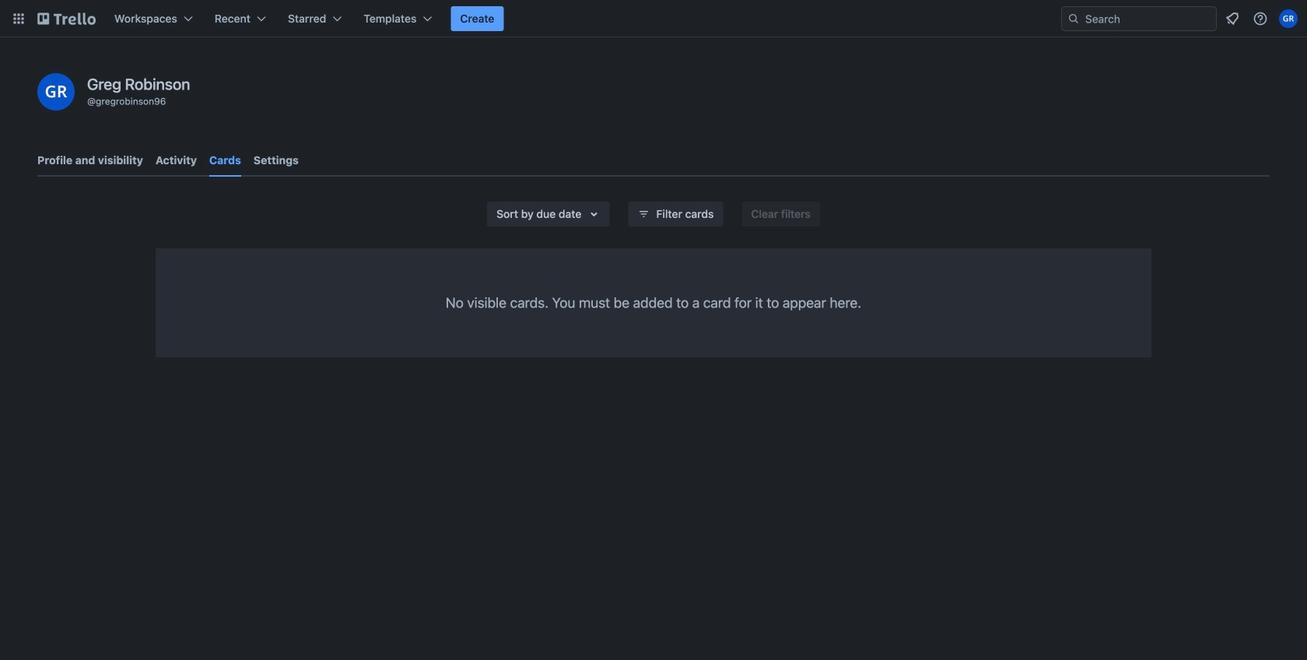 Task type: describe. For each thing, give the bounding box(es) containing it.
Search field
[[1081, 8, 1217, 30]]

open information menu image
[[1253, 11, 1269, 26]]

0 notifications image
[[1224, 9, 1243, 28]]

search image
[[1068, 12, 1081, 25]]

primary element
[[0, 0, 1308, 37]]

0 horizontal spatial greg robinson (gregrobinson96) image
[[37, 73, 75, 111]]



Task type: vqa. For each thing, say whether or not it's contained in the screenshot.
7th sm icon
no



Task type: locate. For each thing, give the bounding box(es) containing it.
1 vertical spatial greg robinson (gregrobinson96) image
[[37, 73, 75, 111]]

1 horizontal spatial greg robinson (gregrobinson96) image
[[1280, 9, 1299, 28]]

greg robinson (gregrobinson96) image right open information menu icon
[[1280, 9, 1299, 28]]

0 vertical spatial greg robinson (gregrobinson96) image
[[1280, 9, 1299, 28]]

greg robinson (gregrobinson96) image
[[1280, 9, 1299, 28], [37, 73, 75, 111]]

back to home image
[[37, 6, 96, 31]]

greg robinson (gregrobinson96) image down back to home image
[[37, 73, 75, 111]]



